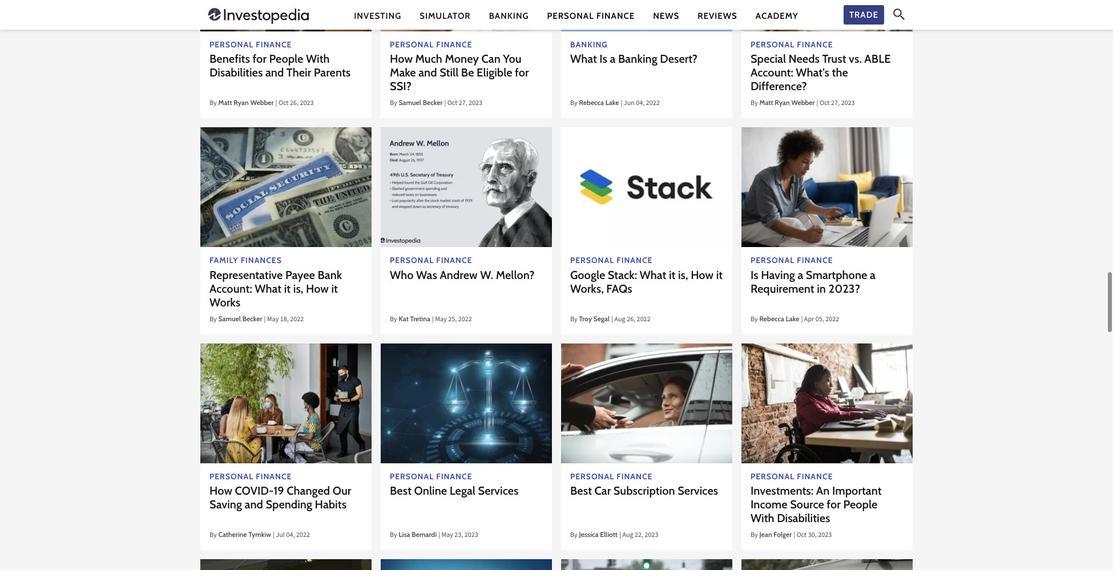 Task type: vqa. For each thing, say whether or not it's contained in the screenshot.


Task type: locate. For each thing, give the bounding box(es) containing it.
best left car
[[571, 484, 592, 498]]

is inside is having a smartphone a requirement in 2023?
[[751, 268, 759, 282]]

banking
[[489, 11, 529, 21], [619, 52, 658, 66]]

1 horizontal spatial 27,
[[832, 98, 840, 109]]

becker inside representative payee bank account: what it is, how it works by samuel becker may 18, 2022
[[243, 315, 262, 323]]

what down the personal finance link
[[571, 52, 597, 66]]

1 horizontal spatial matt
[[760, 98, 774, 107]]

2023 down be
[[469, 98, 483, 109]]

money
[[445, 52, 479, 66]]

representative payee bank account: what it is, how it works by samuel becker may 18, 2022
[[210, 268, 342, 325]]

2022 right 25,
[[458, 315, 472, 325]]

2023 right 30,
[[819, 531, 832, 542]]

0 horizontal spatial a
[[610, 52, 616, 66]]

0 horizontal spatial is,
[[293, 282, 304, 296]]

samuel down works
[[219, 315, 241, 323]]

19
[[274, 484, 284, 498]]

a right 2023?
[[870, 268, 876, 282]]

simulator link
[[420, 10, 471, 22]]

0 horizontal spatial 26,
[[290, 98, 299, 109]]

2022 for google stack: what it is, how it works, faqs
[[637, 315, 651, 325]]

1 matt from the left
[[219, 98, 232, 107]]

catherine
[[219, 531, 247, 539]]

lake left jun
[[606, 98, 619, 107]]

logo of google stack image
[[561, 128, 733, 248]]

0 horizontal spatial account:
[[210, 282, 252, 296]]

what
[[571, 52, 597, 66], [640, 268, 667, 282], [255, 282, 282, 296]]

for inside benefits for people with disabilities and their parents
[[253, 52, 267, 66]]

rebecca left jun
[[579, 98, 604, 107]]

by down the ssi?
[[390, 98, 397, 109]]

with down a family cooks a meal in its home. image
[[306, 52, 330, 66]]

2023 down the on the right of the page
[[842, 98, 855, 109]]

1 horizontal spatial samuel
[[399, 98, 421, 107]]

becker inside how much money can you make and still be eligible for ssi? by samuel becker oct 27, 2023
[[423, 98, 443, 107]]

people down a family cooks a meal in its home. image
[[269, 52, 304, 66]]

how inside how covid-19 changed our saving and spending habits
[[210, 484, 232, 498]]

0 horizontal spatial best
[[390, 484, 412, 498]]

a right having
[[798, 268, 804, 282]]

webber down difference?
[[792, 98, 815, 107]]

0 horizontal spatial 27,
[[459, 98, 468, 109]]

2022 down 'google stack: what it is, how it works, faqs'
[[637, 315, 651, 325]]

is
[[600, 52, 608, 66], [751, 268, 759, 282]]

04,
[[636, 98, 645, 109], [286, 531, 295, 542]]

services right subscription at bottom
[[678, 484, 719, 498]]

webber inside special needs trust vs. able account: what's the difference? by matt ryan webber oct 27, 2023
[[792, 98, 815, 107]]

webber down benefits for people with disabilities and their parents
[[250, 98, 274, 107]]

04, right jun
[[636, 98, 645, 109]]

2022 for who was andrew w. mellon?
[[458, 315, 472, 325]]

webber inside by matt ryan webber oct 26, 2023
[[250, 98, 274, 107]]

26, down their at the left
[[290, 98, 299, 109]]

1 horizontal spatial is
[[751, 268, 759, 282]]

andrew
[[440, 268, 478, 282]]

1 vertical spatial disabilities
[[777, 512, 831, 526]]

and inside how much money can you make and still be eligible for ssi? by samuel becker oct 27, 2023
[[419, 66, 437, 80]]

0 horizontal spatial matt
[[219, 98, 232, 107]]

27,
[[459, 98, 468, 109], [832, 98, 840, 109]]

may for best
[[442, 531, 453, 542]]

a for banking
[[610, 52, 616, 66]]

is, inside 'google stack: what it is, how it works, faqs'
[[679, 268, 689, 282]]

0 vertical spatial becker
[[423, 98, 443, 107]]

by kat tretina may 25, 2022
[[390, 315, 472, 325]]

samuel
[[399, 98, 421, 107], [219, 315, 241, 323]]

matt down the benefits
[[219, 98, 232, 107]]

1 horizontal spatial ryan
[[775, 98, 790, 107]]

lake left apr
[[786, 315, 800, 323]]

may inside representative payee bank account: what it is, how it works by samuel becker may 18, 2022
[[267, 315, 279, 325]]

is,
[[679, 268, 689, 282], [293, 282, 304, 296]]

trade
[[850, 10, 879, 20]]

bank
[[318, 268, 342, 282]]

habits
[[315, 498, 347, 512]]

faqs
[[607, 282, 633, 296]]

0 horizontal spatial webber
[[250, 98, 274, 107]]

much
[[416, 52, 443, 66]]

1 horizontal spatial webber
[[792, 98, 815, 107]]

what right stack:
[[640, 268, 667, 282]]

you
[[503, 52, 522, 66]]

0 horizontal spatial what
[[255, 282, 282, 296]]

how inside 'google stack: what it is, how it works, faqs'
[[691, 268, 714, 282]]

payee
[[286, 268, 315, 282]]

0 horizontal spatial for
[[253, 52, 267, 66]]

account:
[[751, 66, 794, 80], [210, 282, 252, 296]]

2022 right jun
[[646, 98, 660, 109]]

a down finance
[[610, 52, 616, 66]]

by down works
[[210, 315, 217, 325]]

used car websites image
[[381, 560, 552, 571]]

1 vertical spatial with
[[751, 512, 775, 526]]

may left "23,"
[[442, 531, 453, 542]]

services for best online legal services
[[478, 484, 519, 498]]

elliott
[[600, 531, 618, 539]]

for inside investments: an important income source for people with disabilities by jean folger oct 30, 2023
[[827, 498, 841, 512]]

oct
[[279, 98, 289, 109], [448, 98, 458, 109], [820, 98, 830, 109], [797, 531, 807, 542]]

27, down be
[[459, 98, 468, 109]]

lisa
[[399, 531, 410, 539]]

ryan inside special needs trust vs. able account: what's the difference? by matt ryan webber oct 27, 2023
[[775, 98, 790, 107]]

works
[[210, 296, 241, 309]]

1 vertical spatial people
[[844, 498, 878, 512]]

1 horizontal spatial for
[[515, 66, 529, 80]]

0 horizontal spatial 04,
[[286, 531, 295, 542]]

may left 25,
[[435, 315, 447, 325]]

webber
[[250, 98, 274, 107], [792, 98, 815, 107]]

academy
[[756, 11, 799, 21]]

2022 for how covid-19 changed our saving and spending habits
[[296, 531, 310, 542]]

0 vertical spatial samuel
[[399, 98, 421, 107]]

0 horizontal spatial people
[[269, 52, 304, 66]]

for right eligible
[[515, 66, 529, 80]]

22,
[[635, 531, 644, 542]]

1 vertical spatial 04,
[[286, 531, 295, 542]]

people right an
[[844, 498, 878, 512]]

1 horizontal spatial rebecca
[[760, 315, 785, 323]]

how inside representative payee bank account: what it is, how it works by samuel becker may 18, 2022
[[306, 282, 329, 296]]

becker left 18,
[[243, 315, 262, 323]]

matt inside by matt ryan webber oct 26, 2023
[[219, 98, 232, 107]]

and left still
[[419, 66, 437, 80]]

best car subscription services
[[571, 484, 719, 498]]

eating outdoors amid covid-19. image
[[200, 344, 372, 464]]

04, right the jul
[[286, 531, 295, 542]]

2 ryan from the left
[[775, 98, 790, 107]]

0 horizontal spatial services
[[478, 484, 519, 498]]

and
[[266, 66, 284, 80], [419, 66, 437, 80], [245, 498, 263, 512]]

by down difference?
[[751, 98, 758, 109]]

important
[[833, 484, 882, 498]]

what is a banking desert?
[[571, 52, 698, 66]]

0 vertical spatial people
[[269, 52, 304, 66]]

samuel inside representative payee bank account: what it is, how it works by samuel becker may 18, 2022
[[219, 315, 241, 323]]

search image
[[894, 9, 905, 20]]

and inside how covid-19 changed our saving and spending habits
[[245, 498, 263, 512]]

by left kat
[[390, 315, 397, 325]]

1 horizontal spatial account:
[[751, 66, 794, 80]]

disabilities up by matt ryan webber oct 26, 2023
[[210, 66, 263, 80]]

2 services from the left
[[678, 484, 719, 498]]

2022
[[646, 98, 660, 109], [290, 315, 304, 325], [458, 315, 472, 325], [637, 315, 651, 325], [826, 315, 840, 325], [296, 531, 310, 542]]

0 vertical spatial account:
[[751, 66, 794, 80]]

1 horizontal spatial 04,
[[636, 98, 645, 109]]

and left their at the left
[[266, 66, 284, 80]]

2 horizontal spatial and
[[419, 66, 437, 80]]

0 vertical spatial rebecca
[[579, 98, 604, 107]]

26, right segal
[[627, 315, 636, 325]]

works,
[[571, 282, 604, 296]]

0 horizontal spatial samuel
[[219, 315, 241, 323]]

aug for car
[[623, 531, 634, 542]]

may left 18,
[[267, 315, 279, 325]]

with
[[306, 52, 330, 66], [751, 512, 775, 526]]

1 27, from the left
[[459, 98, 468, 109]]

is left having
[[751, 268, 759, 282]]

27, down the on the right of the page
[[832, 98, 840, 109]]

0 horizontal spatial with
[[306, 52, 330, 66]]

for right the benefits
[[253, 52, 267, 66]]

1 vertical spatial 26,
[[627, 315, 636, 325]]

2 matt from the left
[[760, 98, 774, 107]]

2 best from the left
[[571, 484, 592, 498]]

investing link
[[354, 10, 402, 22]]

a
[[610, 52, 616, 66], [798, 268, 804, 282], [870, 268, 876, 282]]

ryan down the benefits
[[234, 98, 249, 107]]

the
[[832, 66, 849, 80]]

how
[[390, 52, 413, 66], [691, 268, 714, 282], [306, 282, 329, 296], [210, 484, 232, 498]]

services right the legal
[[478, 484, 519, 498]]

tymkiw
[[249, 531, 271, 539]]

rebecca inside "by rebecca lake jun 04, 2022"
[[579, 98, 604, 107]]

account: inside representative payee bank account: what it is, how it works by samuel becker may 18, 2022
[[210, 282, 252, 296]]

best online legal services 5113087 image
[[381, 344, 552, 464]]

who was andrew w. mellon?
[[390, 268, 535, 282]]

was
[[416, 268, 437, 282]]

their
[[287, 66, 311, 80]]

1 horizontal spatial 26,
[[627, 315, 636, 325]]

1 vertical spatial aug
[[623, 531, 634, 542]]

aug right segal
[[615, 315, 626, 325]]

a woman seated in a wheelchair at a desk working on a laptop. image
[[742, 344, 913, 464]]

1 horizontal spatial lake
[[786, 315, 800, 323]]

1 services from the left
[[478, 484, 519, 498]]

2022 inside representative payee bank account: what it is, how it works by samuel becker may 18, 2022
[[290, 315, 304, 325]]

2022 right 18,
[[290, 315, 304, 325]]

photo of a money transfer sign. image
[[200, 560, 372, 571]]

lake inside by rebecca lake apr 05, 2022
[[786, 315, 800, 323]]

becker down still
[[423, 98, 443, 107]]

by lisa bernardi may 23, 2023
[[390, 531, 479, 542]]

difference?
[[751, 80, 807, 93]]

2022 right 05,
[[826, 315, 840, 325]]

an
[[817, 484, 830, 498]]

aug left 22,
[[623, 531, 634, 542]]

2 horizontal spatial for
[[827, 498, 841, 512]]

matt inside special needs trust vs. able account: what's the difference? by matt ryan webber oct 27, 2023
[[760, 98, 774, 107]]

27, inside special needs trust vs. able account: what's the difference? by matt ryan webber oct 27, 2023
[[832, 98, 840, 109]]

0 vertical spatial aug
[[615, 315, 626, 325]]

2 27, from the left
[[832, 98, 840, 109]]

car rental dealer is giving a car key to a smiled woman who is sitting in the car image
[[561, 344, 733, 464]]

by left jessica
[[571, 531, 578, 542]]

is down the personal finance link
[[600, 52, 608, 66]]

able
[[865, 52, 891, 66]]

2023 inside how much money can you make and still be eligible for ssi? by samuel becker oct 27, 2023
[[469, 98, 483, 109]]

2022 right the jul
[[296, 531, 310, 542]]

mellon?
[[496, 268, 535, 282]]

people
[[269, 52, 304, 66], [844, 498, 878, 512]]

account: inside special needs trust vs. able account: what's the difference? by matt ryan webber oct 27, 2023
[[751, 66, 794, 80]]

0 vertical spatial disabilities
[[210, 66, 263, 80]]

04, for changed
[[286, 531, 295, 542]]

0 horizontal spatial lake
[[606, 98, 619, 107]]

what left payee
[[255, 282, 282, 296]]

best left online
[[390, 484, 412, 498]]

1 horizontal spatial banking
[[619, 52, 658, 66]]

disabilities up 30,
[[777, 512, 831, 526]]

by left jean
[[751, 531, 758, 542]]

0 vertical spatial lake
[[606, 98, 619, 107]]

ryan inside by matt ryan webber oct 26, 2023
[[234, 98, 249, 107]]

1 ryan from the left
[[234, 98, 249, 107]]

services
[[478, 484, 519, 498], [678, 484, 719, 498]]

samuel down the ssi?
[[399, 98, 421, 107]]

2 webber from the left
[[792, 98, 815, 107]]

oct down still
[[448, 98, 458, 109]]

banking desert image
[[561, 0, 733, 31]]

0 horizontal spatial disabilities
[[210, 66, 263, 80]]

jessica
[[579, 531, 599, 539]]

rebecca inside by rebecca lake apr 05, 2022
[[760, 315, 785, 323]]

matt down difference?
[[760, 98, 774, 107]]

andrew w. mellon image
[[381, 128, 552, 248]]

1 vertical spatial becker
[[243, 315, 262, 323]]

2 horizontal spatial what
[[640, 268, 667, 282]]

0 vertical spatial is
[[600, 52, 608, 66]]

and inside benefits for people with disabilities and their parents
[[266, 66, 284, 80]]

1 vertical spatial account:
[[210, 282, 252, 296]]

investopedia homepage image
[[208, 7, 309, 25]]

1 horizontal spatial and
[[266, 66, 284, 80]]

1 vertical spatial rebecca
[[760, 315, 785, 323]]

by down the benefits
[[210, 98, 217, 109]]

troy
[[579, 315, 592, 323]]

1 horizontal spatial disabilities
[[777, 512, 831, 526]]

oct left 30,
[[797, 531, 807, 542]]

lake for is
[[606, 98, 619, 107]]

services for best car subscription services
[[678, 484, 719, 498]]

source
[[791, 498, 825, 512]]

1 vertical spatial samuel
[[219, 315, 241, 323]]

0 horizontal spatial is
[[600, 52, 608, 66]]

ryan down difference?
[[775, 98, 790, 107]]

income
[[751, 498, 788, 512]]

0 horizontal spatial and
[[245, 498, 263, 512]]

news link
[[653, 10, 680, 22]]

by
[[210, 98, 217, 109], [390, 98, 397, 109], [571, 98, 578, 109], [751, 98, 758, 109], [210, 315, 217, 325], [390, 315, 397, 325], [571, 315, 578, 325], [751, 315, 758, 325], [210, 531, 217, 542], [390, 531, 397, 542], [571, 531, 578, 542], [751, 531, 758, 542]]

what inside 'google stack: what it is, how it works, faqs'
[[640, 268, 667, 282]]

how inside how much money can you make and still be eligible for ssi? by samuel becker oct 27, 2023
[[390, 52, 413, 66]]

people inside benefits for people with disabilities and their parents
[[269, 52, 304, 66]]

covid-
[[235, 484, 274, 498]]

eligible
[[477, 66, 513, 80]]

banking up you at the left top
[[489, 11, 529, 21]]

jean
[[760, 531, 773, 539]]

1 horizontal spatial services
[[678, 484, 719, 498]]

0 horizontal spatial becker
[[243, 315, 262, 323]]

with inside investments: an important income source for people with disabilities by jean folger oct 30, 2023
[[751, 512, 775, 526]]

news
[[653, 11, 680, 21]]

can
[[482, 52, 501, 66]]

0 vertical spatial with
[[306, 52, 330, 66]]

oct inside how much money can you make and still be eligible for ssi? by samuel becker oct 27, 2023
[[448, 98, 458, 109]]

disabilities
[[210, 66, 263, 80], [777, 512, 831, 526]]

by inside how much money can you make and still be eligible for ssi? by samuel becker oct 27, 2023
[[390, 98, 397, 109]]

1 vertical spatial is
[[751, 268, 759, 282]]

and right saving
[[245, 498, 263, 512]]

kat
[[399, 315, 409, 323]]

may for who
[[435, 315, 447, 325]]

is, inside representative payee bank account: what it is, how it works by samuel becker may 18, 2022
[[293, 282, 304, 296]]

0 horizontal spatial banking
[[489, 11, 529, 21]]

0 vertical spatial 04,
[[636, 98, 645, 109]]

oct down what's
[[820, 98, 830, 109]]

social security card surrounded by cash, representing tax on social security payments. image
[[200, 128, 372, 248]]

1 horizontal spatial becker
[[423, 98, 443, 107]]

1 horizontal spatial people
[[844, 498, 878, 512]]

with up jean
[[751, 512, 775, 526]]

0 horizontal spatial ryan
[[234, 98, 249, 107]]

1 vertical spatial lake
[[786, 315, 800, 323]]

1 horizontal spatial best
[[571, 484, 592, 498]]

26,
[[290, 98, 299, 109], [627, 315, 636, 325]]

lake inside "by rebecca lake jun 04, 2022"
[[606, 98, 619, 107]]

best online legal services
[[390, 484, 519, 498]]

18,
[[280, 315, 289, 325]]

rebecca down requirement
[[760, 315, 785, 323]]

1 webber from the left
[[250, 98, 274, 107]]

1 best from the left
[[390, 484, 412, 498]]

for right source
[[827, 498, 841, 512]]

0 horizontal spatial rebecca
[[579, 98, 604, 107]]

1 horizontal spatial is,
[[679, 268, 689, 282]]

special
[[751, 52, 787, 66]]

desert?
[[660, 52, 698, 66]]

academy link
[[756, 10, 799, 22]]

jul
[[276, 531, 285, 542]]

banking left 'desert?'
[[619, 52, 658, 66]]

1 horizontal spatial with
[[751, 512, 775, 526]]

subscription
[[614, 484, 675, 498]]

by down requirement
[[751, 315, 758, 325]]

1 horizontal spatial a
[[798, 268, 804, 282]]



Task type: describe. For each thing, give the bounding box(es) containing it.
people inside investments: an important income source for people with disabilities by jean folger oct 30, 2023
[[844, 498, 878, 512]]

with inside benefits for people with disabilities and their parents
[[306, 52, 330, 66]]

how covid-19 changed our saving and spending habits
[[210, 484, 352, 512]]

by inside investments: an important income source for people with disabilities by jean folger oct 30, 2023
[[751, 531, 758, 542]]

and for how covid-19 changed our saving and spending habits
[[245, 498, 263, 512]]

2023 right 22,
[[645, 531, 659, 542]]

rebecca for is having a smartphone a requirement in 2023?
[[760, 315, 785, 323]]

trust
[[823, 52, 847, 66]]

for inside how much money can you make and still be eligible for ssi? by samuel becker oct 27, 2023
[[515, 66, 529, 80]]

oct down their at the left
[[279, 98, 289, 109]]

2023?
[[829, 282, 861, 296]]

online
[[414, 484, 447, 498]]

what inside representative payee bank account: what it is, how it works by samuel becker may 18, 2022
[[255, 282, 282, 296]]

benefits
[[210, 52, 250, 66]]

by catherine tymkiw jul 04, 2022
[[210, 531, 310, 542]]

05,
[[816, 315, 825, 325]]

legal
[[450, 484, 476, 498]]

african american female using smartphone with a laptop and papers image
[[742, 128, 913, 248]]

27, inside how much money can you make and still be eligible for ssi? by samuel becker oct 27, 2023
[[459, 98, 468, 109]]

segal
[[594, 315, 610, 323]]

in
[[817, 282, 826, 296]]

requirement
[[751, 282, 815, 296]]

0 vertical spatial 26,
[[290, 98, 299, 109]]

finance
[[597, 11, 635, 21]]

lake for having
[[786, 315, 800, 323]]

google
[[571, 268, 606, 282]]

smartphone
[[806, 268, 868, 282]]

apr
[[805, 315, 815, 325]]

04, for banking
[[636, 98, 645, 109]]

aug for stack:
[[615, 315, 626, 325]]

best for best online legal services
[[390, 484, 412, 498]]

best for best car subscription services
[[571, 484, 592, 498]]

benefits for people with disabilities and their parents
[[210, 52, 351, 80]]

2022 for what is a banking desert?
[[646, 98, 660, 109]]

saving
[[210, 498, 242, 512]]

investing
[[354, 11, 402, 21]]

by troy segal aug 26, 2022
[[571, 315, 651, 325]]

a for smartphone
[[798, 268, 804, 282]]

stack:
[[608, 268, 637, 282]]

representative
[[210, 268, 283, 282]]

reviews link
[[698, 10, 738, 22]]

reviews
[[698, 11, 738, 21]]

google stack: what it is, how it works, faqs
[[571, 268, 723, 296]]

rebecca for what is a banking desert?
[[579, 98, 604, 107]]

a person with down syndrome serving a scone to a woman in a cafe where he works image
[[742, 0, 913, 31]]

who
[[390, 268, 414, 282]]

car
[[595, 484, 611, 498]]

oct inside special needs trust vs. able account: what's the difference? by matt ryan webber oct 27, 2023
[[820, 98, 830, 109]]

trade link
[[844, 5, 885, 25]]

parents
[[314, 66, 351, 80]]

personal finance
[[547, 11, 635, 21]]

by inside representative payee bank account: what it is, how it works by samuel becker may 18, 2022
[[210, 315, 217, 325]]

by inside special needs trust vs. able account: what's the difference? by matt ryan webber oct 27, 2023
[[751, 98, 758, 109]]

spending
[[266, 498, 312, 512]]

by rebecca lake apr 05, 2022
[[751, 315, 840, 325]]

by matt ryan webber oct 26, 2023
[[210, 98, 314, 109]]

bernardi
[[412, 531, 437, 539]]

disabilities inside benefits for people with disabilities and their parents
[[210, 66, 263, 80]]

0 vertical spatial banking
[[489, 11, 529, 21]]

2023 right "23,"
[[465, 531, 479, 542]]

our
[[333, 484, 352, 498]]

23,
[[455, 531, 463, 542]]

personal finance link
[[547, 10, 635, 22]]

oct inside investments: an important income source for people with disabilities by jean folger oct 30, 2023
[[797, 531, 807, 542]]

by jessica elliott aug 22, 2023
[[571, 531, 659, 542]]

jun
[[624, 98, 635, 109]]

2022 for is having a smartphone a requirement in 2023?
[[826, 315, 840, 325]]

needs
[[789, 52, 820, 66]]

is having a smartphone a requirement in 2023?
[[751, 268, 876, 296]]

a family cooks a meal in its home. image
[[200, 0, 372, 31]]

simulator
[[420, 11, 471, 21]]

investments: an important income source for people with disabilities by jean folger oct 30, 2023
[[751, 484, 882, 542]]

30,
[[809, 531, 817, 542]]

and for how much money can you make and still be eligible for ssi? by samuel becker oct 27, 2023
[[419, 66, 437, 80]]

ssi?
[[390, 80, 412, 93]]

2023 down their at the left
[[300, 98, 314, 109]]

roadside assistance image
[[742, 560, 913, 571]]

tretina
[[410, 315, 431, 323]]

personal
[[547, 11, 594, 21]]

by left jun
[[571, 98, 578, 109]]

make
[[390, 66, 416, 80]]

2023 inside investments: an important income source for people with disabilities by jean folger oct 30, 2023
[[819, 531, 832, 542]]

1 horizontal spatial what
[[571, 52, 597, 66]]

by rebecca lake jun 04, 2022
[[571, 98, 660, 109]]

25,
[[448, 315, 457, 325]]

studio shot of hand holding social security card image
[[381, 0, 552, 31]]

investments:
[[751, 484, 814, 498]]

2023 inside special needs trust vs. able account: what's the difference? by matt ryan webber oct 27, 2023
[[842, 98, 855, 109]]

still
[[440, 66, 459, 80]]

how much money can you make and still be eligible for ssi? by samuel becker oct 27, 2023
[[390, 52, 529, 109]]

by left catherine
[[210, 531, 217, 542]]

banking link
[[489, 10, 529, 22]]

by left troy
[[571, 315, 578, 325]]

vs.
[[849, 52, 862, 66]]

2 horizontal spatial a
[[870, 268, 876, 282]]

samuel inside how much money can you make and still be eligible for ssi? by samuel becker oct 27, 2023
[[399, 98, 421, 107]]

special needs trust vs. able account: what's the difference? by matt ryan webber oct 27, 2023
[[751, 52, 891, 109]]

disabilities inside investments: an important income source for people with disabilities by jean folger oct 30, 2023
[[777, 512, 831, 526]]

understanding state minimum car insurance coverage for car accidents image
[[561, 560, 733, 571]]

1 vertical spatial banking
[[619, 52, 658, 66]]

having
[[762, 268, 796, 282]]

what's
[[796, 66, 830, 80]]

w.
[[480, 268, 494, 282]]

by left lisa
[[390, 531, 397, 542]]

folger
[[774, 531, 792, 539]]



